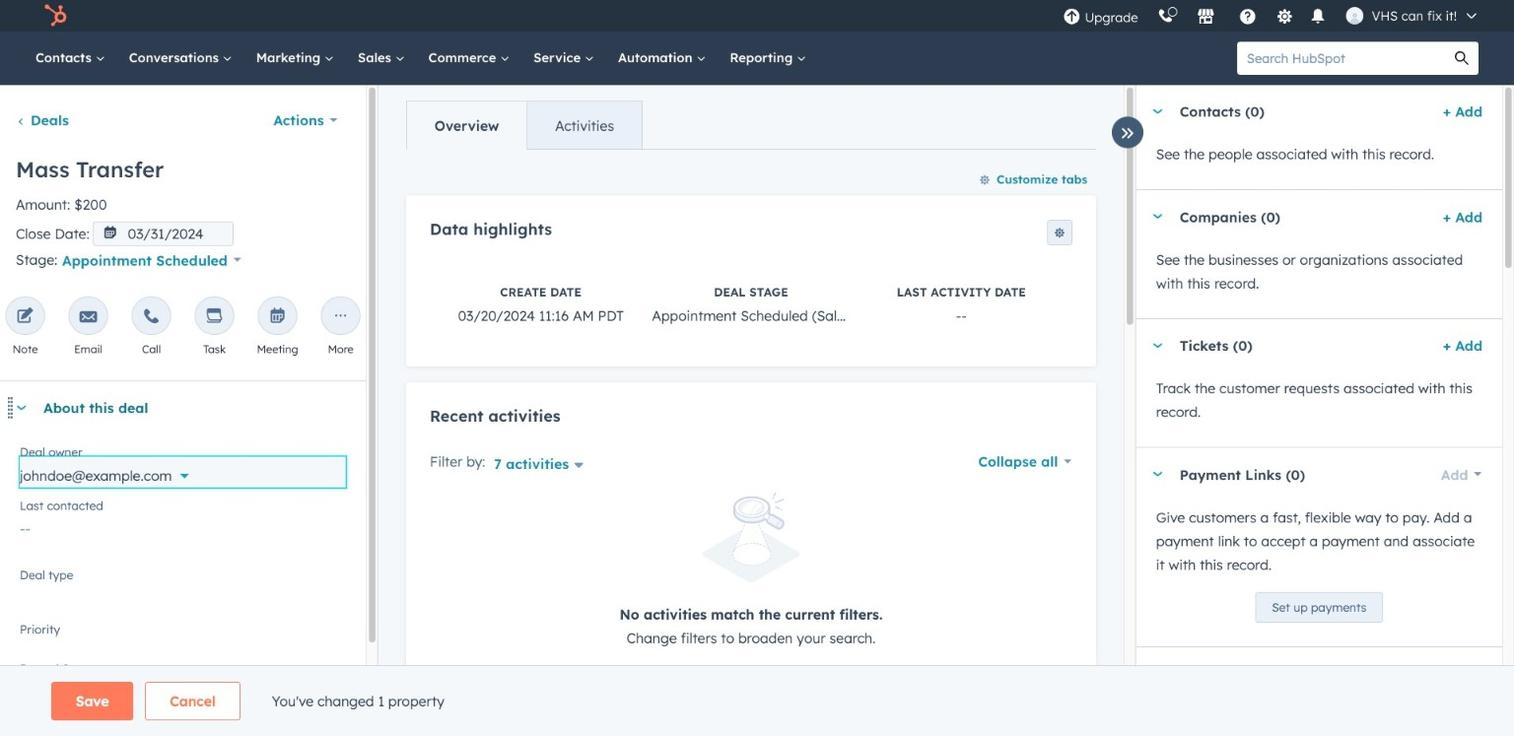 Task type: locate. For each thing, give the bounding box(es) containing it.
call image
[[143, 309, 160, 327]]

caret image
[[1153, 109, 1164, 114], [1153, 343, 1164, 348], [16, 406, 28, 411], [1153, 472, 1164, 477], [1153, 672, 1164, 677]]

alert
[[430, 493, 1073, 650]]

-- text field
[[20, 511, 346, 542]]

navigation
[[406, 101, 643, 149]]

menu
[[1054, 0, 1491, 32]]

meeting image
[[269, 309, 287, 327]]



Task type: describe. For each thing, give the bounding box(es) containing it.
jacob simon image
[[1347, 7, 1364, 25]]

marketplaces image
[[1198, 9, 1215, 27]]

more image
[[332, 309, 350, 327]]

caret image
[[1153, 214, 1164, 219]]

email image
[[79, 309, 97, 327]]

MM/DD/YYYY text field
[[93, 222, 233, 246]]

Search HubSpot search field
[[1238, 41, 1446, 75]]

task image
[[206, 309, 223, 327]]

note image
[[16, 309, 34, 327]]



Task type: vqa. For each thing, say whether or not it's contained in the screenshot.
leftmost Build
no



